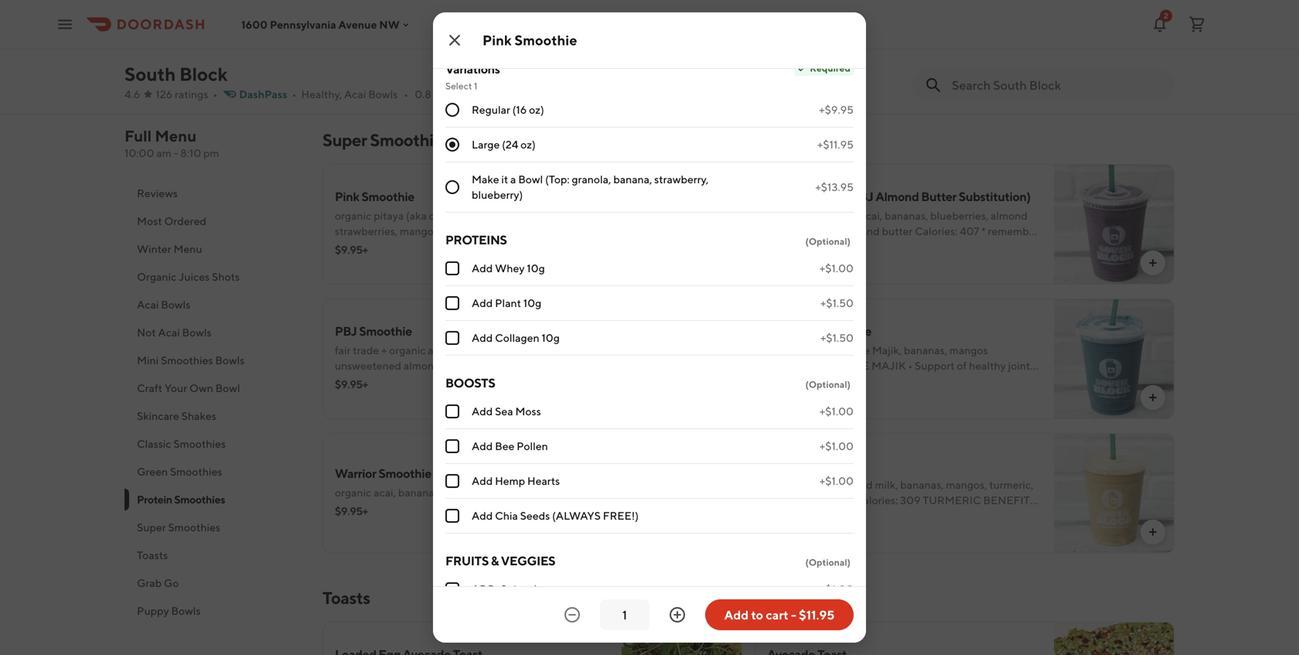 Task type: describe. For each thing, give the bounding box(es) containing it.
add item to cart image for peanut blast smoothie + spinach
[[715, 68, 727, 80]]

natural
[[806, 225, 841, 237]]

nw
[[379, 18, 400, 31]]

10g for add plant 10g
[[523, 297, 542, 309]]

(16
[[513, 103, 527, 116]]

variations
[[446, 61, 500, 76]]

and inside abj smoothie (pbj almond butter substitution) fair trade + organic acai, bananas, blueberries, almond milk, all natural almond butter  calories: 407  * remember, not all calories are created equal. we encourage you to eat real food and to count colors, not calories!
[[831, 256, 849, 268]]

cellular
[[981, 375, 1017, 388]]

veggies
[[501, 553, 555, 568]]

reviews
[[137, 187, 178, 200]]

majik
[[872, 359, 906, 372]]

smoothie for pink smoothie
[[515, 32, 577, 48]]

are inside abj smoothie (pbj almond butter substitution) fair trade + organic acai, bananas, blueberries, almond milk, all natural almond butter  calories: 407  * remember, not all calories are created equal. we encourage you to eat real food and to count colors, not calories!
[[839, 240, 855, 253]]

+$11.95
[[818, 138, 854, 151]]

smoothie up "close pink smoothie" image at the top
[[406, 0, 459, 15]]

178
[[486, 225, 502, 237]]

dragon
[[429, 209, 464, 222]]

equal. inside pink smoothie organic pitaya (aka dragon fruit),  pineapple juice, strawberries, mangos  calories: 178  * remember, not all calories are created equal. we encourage you to eat real food and to count colors, not calories!
[[432, 240, 462, 253]]

turmeric,
[[990, 478, 1034, 491]]

encourage inside abj smoothie (pbj almond butter substitution) fair trade + organic acai, bananas, blueberries, almond milk, all natural almond butter  calories: 407  * remember, not all calories are created equal. we encourage you to eat real food and to count colors, not calories!
[[946, 240, 998, 253]]

add for add to cart - $11.95
[[725, 608, 749, 622]]

organic
[[137, 270, 177, 283]]

classic
[[137, 437, 171, 450]]

mangos,
[[946, 478, 987, 491]]

decrease quantity by 1 image
[[563, 606, 582, 624]]

you inside pink smoothie organic pitaya (aka dragon fruit),  pineapple juice, strawberries, mangos  calories: 178  * remember, not all calories are created equal. we encourage you to eat real food and to count colors, not calories!
[[535, 240, 554, 253]]

none checkbox inside proteins group
[[446, 331, 459, 345]]

with
[[922, 509, 944, 522]]

of
[[823, 359, 839, 372]]

smoothie for abj smoothie (pbj almond butter substitution) fair trade + organic acai, bananas, blueberries, almond milk, all natural almond butter  calories: 407  * remember, not all calories are created equal. we encourage you to eat real food and to count colors, not calories!
[[792, 189, 845, 204]]

1 horizontal spatial protein
[[937, 0, 977, 15]]

green smoothies
[[137, 465, 222, 478]]

acai for not
[[158, 326, 180, 339]]

calories! inside abj smoothie (pbj almond butter substitution) fair trade + organic acai, bananas, blueberries, almond milk, all natural almond butter  calories: 407  * remember, not all calories are created equal. we encourage you to eat real food and to count colors, not calories!
[[948, 256, 989, 268]]

not down fair on the top right of page
[[767, 240, 784, 253]]

pink smoothie image
[[622, 164, 743, 285]]

food inside abj smoothie (pbj almond butter substitution) fair trade + organic acai, bananas, blueberries, almond milk, all natural almond butter  calories: 407  * remember, not all calories are created equal. we encourage you to eat real food and to count colors, not calories!
[[806, 256, 829, 268]]

acai, inside warrior smoothie organic acai, bananas, strawberry, pineapple juice $9.95+
[[374, 486, 396, 499]]

to down the make it a bowl (top: granola, banana, strawberry, blueberry) in the top of the page
[[556, 240, 566, 253]]

+$9.95
[[819, 103, 854, 116]]

most
[[137, 215, 162, 227]]

remember, inside abj smoothie (pbj almond butter substitution) fair trade + organic acai, bananas, blueberries, almond milk, all natural almond butter  calories: 407  * remember, not all calories are created equal. we encourage you to eat real food and to count colors, not calories!
[[988, 225, 1041, 237]]

granola,
[[572, 173, 611, 186]]

strawberry passion smoothie + protein image
[[1054, 0, 1175, 96]]

open menu image
[[56, 15, 74, 34]]

cart
[[766, 608, 789, 622]]

0 vertical spatial support
[[915, 359, 955, 372]]

$9.95+ for pink smoothie
[[335, 243, 368, 256]]

hemp
[[495, 475, 525, 487]]

joints
[[1008, 359, 1035, 372]]

south
[[125, 63, 176, 85]]

+ for protein
[[928, 0, 935, 15]]

mi
[[434, 88, 446, 101]]

mermaid smoothie pineapple juice, blue majik, bananas, mangos benefits of blue majik • support of healthy joints and flexibility. • support for antioxidant and cellular protection. • increased energy, vitality and endurance.
[[767, 324, 1035, 403]]

inflammatory
[[767, 525, 832, 538]]

antioxidant inside golden smoothie unsweetened almond milk, bananas, mangos, turmeric, ginger, raw honey  calories: 309  turmeric benefits: contains curcumin, a substance with powerful  anti- inflammatory and antioxidant properties.
[[855, 525, 911, 538]]

collagen
[[495, 331, 540, 344]]

healthy,
[[301, 88, 342, 101]]

add item to cart image for substitution)
[[1147, 257, 1159, 269]]

make it a bowl (top: granola, banana, strawberry, blueberry)
[[472, 173, 709, 201]]

pbj smoothie
[[335, 324, 412, 338]]

majik,
[[872, 344, 902, 357]]

blast
[[377, 0, 404, 15]]

loaded egg avocado toast image
[[622, 622, 743, 655]]

pink for pink smoothie organic pitaya (aka dragon fruit),  pineapple juice, strawberries, mangos  calories: 178  * remember, not all calories are created equal. we encourage you to eat real food and to count colors, not calories!
[[335, 189, 359, 204]]

0 horizontal spatial protein
[[137, 493, 172, 506]]

4 +$1.00 from the top
[[820, 475, 854, 487]]

warrior smoothie organic acai, bananas, strawberry, pineapple juice $9.95+
[[335, 466, 575, 517]]

add: spinach
[[472, 583, 540, 596]]

smoothies for mini smoothies bowls button
[[161, 354, 213, 367]]

309
[[900, 494, 921, 507]]

0 vertical spatial super
[[323, 130, 367, 150]]

organic juices shots
[[137, 270, 240, 283]]

(aka
[[406, 209, 427, 222]]

+ for spinach
[[461, 0, 468, 15]]

1600 pennsylvania avenue nw button
[[241, 18, 412, 31]]

south block
[[125, 63, 228, 85]]

add item to cart image for bananas,
[[1147, 526, 1159, 538]]

variations select 1
[[446, 61, 500, 91]]

add for add sea moss
[[472, 405, 493, 418]]

mini smoothies bowls button
[[125, 347, 304, 374]]

smoothie for golden smoothie unsweetened almond milk, bananas, mangos, turmeric, ginger, raw honey  calories: 309  turmeric benefits: contains curcumin, a substance with powerful  anti- inflammatory and antioxidant properties.
[[810, 458, 863, 473]]

• right majik at the bottom right
[[908, 359, 913, 372]]

super smoothies inside 'button'
[[137, 521, 220, 534]]

featured items
[[137, 159, 211, 172]]

almond inside golden smoothie unsweetened almond milk, bananas, mangos, turmeric, ginger, raw honey  calories: 309  turmeric benefits: contains curcumin, a substance with powerful  anti- inflammatory and antioxidant properties.
[[836, 478, 873, 491]]

add for add whey 10g
[[472, 262, 493, 275]]

are inside pink smoothie organic pitaya (aka dragon fruit),  pineapple juice, strawberries, mangos  calories: 178  * remember, not all calories are created equal. we encourage you to eat real food and to count colors, not calories!
[[375, 240, 390, 253]]

smoothie right passion
[[873, 0, 926, 15]]

- inside full menu 10:00 am - 8:10 pm
[[174, 147, 178, 159]]

and right vitality
[[954, 390, 973, 403]]

vitality
[[919, 390, 952, 403]]

real inside pink smoothie organic pitaya (aka dragon fruit),  pineapple juice, strawberries, mangos  calories: 178  * remember, not all calories are created equal. we encourage you to eat real food and to count colors, not calories!
[[586, 240, 605, 253]]

smoothies for super smoothies 'button'
[[168, 521, 220, 534]]

0 vertical spatial almond
[[991, 209, 1028, 222]]

substitution)
[[959, 189, 1031, 204]]

boosts group
[[446, 374, 854, 534]]

healthy
[[969, 359, 1006, 372]]

proteins group
[[446, 231, 854, 356]]

required
[[810, 63, 851, 73]]

antioxidant inside the mermaid smoothie pineapple juice, blue majik, bananas, mangos benefits of blue majik • support of healthy joints and flexibility. • support for antioxidant and cellular protection. • increased energy, vitality and endurance.
[[902, 375, 958, 388]]

dashpass
[[239, 88, 287, 101]]

$9.95+ for pbj smoothie
[[335, 378, 368, 391]]

all inside pink smoothie organic pitaya (aka dragon fruit),  pineapple juice, strawberries, mangos  calories: 178  * remember, not all calories are created equal. we encourage you to eat real food and to count colors, not calories!
[[585, 225, 596, 237]]

grab go
[[137, 577, 179, 589]]

mangos inside the mermaid smoothie pineapple juice, blue majik, bananas, mangos benefits of blue majik • support of healthy joints and flexibility. • support for antioxidant and cellular protection. • increased energy, vitality and endurance.
[[950, 344, 988, 357]]

smoothie for warrior smoothie organic acai, bananas, strawberry, pineapple juice $9.95+
[[379, 466, 432, 481]]

add item to cart image for mermaid smoothie
[[1147, 391, 1159, 404]]

notification bell image
[[1151, 15, 1170, 34]]

sea
[[495, 405, 513, 418]]

block
[[179, 63, 228, 85]]

organic juices shots button
[[125, 263, 304, 291]]

protein smoothies
[[137, 493, 225, 506]]

increased
[[830, 390, 878, 403]]

calories! inside pink smoothie organic pitaya (aka dragon fruit),  pineapple juice, strawberries, mangos  calories: 178  * remember, not all calories are created equal. we encourage you to eat real food and to count colors, not calories!
[[477, 256, 518, 268]]

Add Chia Seeds (ALWAYS FREE!) checkbox
[[446, 509, 459, 523]]

calories inside abj smoothie (pbj almond butter substitution) fair trade + organic acai, bananas, blueberries, almond milk, all natural almond butter  calories: 407  * remember, not all calories are created equal. we encourage you to eat real food and to count colors, not calories!
[[800, 240, 837, 253]]

bananas, inside abj smoothie (pbj almond butter substitution) fair trade + organic acai, bananas, blueberries, almond milk, all natural almond butter  calories: 407  * remember, not all calories are created equal. we encourage you to eat real food and to count colors, not calories!
[[885, 209, 928, 222]]

1600
[[241, 18, 268, 31]]

ordered
[[164, 215, 206, 227]]

acai, inside abj smoothie (pbj almond butter substitution) fair trade + organic acai, bananas, blueberries, almond milk, all natural almond butter  calories: 407  * remember, not all calories are created equal. we encourage you to eat real food and to count colors, not calories!
[[860, 209, 883, 222]]

blueberry)
[[472, 188, 523, 201]]

$10.95+
[[767, 243, 805, 256]]

we inside abj smoothie (pbj almond butter substitution) fair trade + organic acai, bananas, blueberries, almond milk, all natural almond butter  calories: 407  * remember, not all calories are created equal. we encourage you to eat real food and to count colors, not calories!
[[929, 240, 943, 253]]

bananas, inside warrior smoothie organic acai, bananas, strawberry, pineapple juice $9.95+
[[398, 486, 442, 499]]

bananas, inside golden smoothie unsweetened almond milk, bananas, mangos, turmeric, ginger, raw honey  calories: 309  turmeric benefits: contains curcumin, a substance with powerful  anti- inflammatory and antioxidant properties.
[[901, 478, 944, 491]]

• left 0.8
[[404, 88, 409, 101]]

bowls up not acai bowls
[[161, 298, 190, 311]]

1600 pennsylvania avenue nw
[[241, 18, 400, 31]]

skincare shakes
[[137, 410, 216, 422]]

not
[[137, 326, 156, 339]]

avenue
[[339, 18, 377, 31]]

warrior smoothie image
[[622, 433, 743, 554]]

juices
[[179, 270, 210, 283]]

toasts button
[[125, 541, 304, 569]]

mangos inside pink smoothie organic pitaya (aka dragon fruit),  pineapple juice, strawberries, mangos  calories: 178  * remember, not all calories are created equal. we encourage you to eat real food and to count colors, not calories!
[[400, 225, 439, 237]]

smoothies for green smoothies button
[[170, 465, 222, 478]]

puppy bowls
[[137, 604, 201, 617]]

craft your own bowl button
[[125, 374, 304, 402]]

golden
[[767, 458, 808, 473]]

4.6
[[125, 88, 140, 101]]

organic inside abj smoothie (pbj almond butter substitution) fair trade + organic acai, bananas, blueberries, almond milk, all natural almond butter  calories: 407  * remember, not all calories are created equal. we encourage you to eat real food and to count colors, not calories!
[[822, 209, 858, 222]]

turmeric
[[923, 494, 981, 507]]

acai for healthy,
[[344, 88, 366, 101]]

peanut
[[335, 0, 374, 15]]

pineapple inside warrior smoothie organic acai, bananas, strawberry, pineapple juice $9.95+
[[500, 486, 549, 499]]

variations group
[[446, 60, 854, 213]]

2
[[1164, 11, 1169, 20]]

(optional) for fruits & veggies
[[806, 557, 851, 568]]

smoothie for pink smoothie organic pitaya (aka dragon fruit),  pineapple juice, strawberries, mangos  calories: 178  * remember, not all calories are created equal. we encourage you to eat real food and to count colors, not calories!
[[362, 189, 415, 204]]

full
[[125, 127, 152, 145]]

grab go button
[[125, 569, 304, 597]]

whey
[[495, 262, 525, 275]]

butter
[[882, 225, 913, 237]]

fruits & veggies
[[446, 553, 555, 568]]

+ inside abj smoothie (pbj almond butter substitution) fair trade + organic acai, bananas, blueberries, almond milk, all natural almond butter  calories: 407  * remember, not all calories are created equal. we encourage you to eat real food and to count colors, not calories!
[[814, 209, 819, 222]]

add item to cart image for warrior smoothie
[[715, 526, 727, 538]]

shakes
[[181, 410, 216, 422]]

strawberry, inside warrior smoothie organic acai, bananas, strawberry, pineapple juice $9.95+
[[444, 486, 498, 499]]

+$1.00 for fruits & veggies
[[820, 583, 854, 596]]

add bee pollen
[[472, 440, 548, 452]]

eat inside abj smoothie (pbj almond butter substitution) fair trade + organic acai, bananas, blueberries, almond milk, all natural almond butter  calories: 407  * remember, not all calories are created equal. we encourage you to eat real food and to count colors, not calories!
[[767, 256, 783, 268]]

oz) for large (24 oz)
[[521, 138, 536, 151]]

ginger,
[[767, 494, 801, 507]]

add for add hemp hearts
[[472, 475, 493, 487]]

a inside the make it a bowl (top: granola, banana, strawberry, blueberry)
[[511, 173, 516, 186]]

calories: for golden smoothie
[[855, 494, 898, 507]]

add sea moss
[[472, 405, 541, 418]]

abj smoothie (pbj almond butter substitution) fair trade + organic acai, bananas, blueberries, almond milk, all natural almond butter  calories: 407  * remember, not all calories are created equal. we encourage you to eat real food and to count colors, not calories!
[[767, 189, 1041, 268]]

not acai bowls button
[[125, 319, 304, 347]]

• down of
[[837, 375, 842, 388]]

bowls for mini
[[215, 354, 245, 367]]

regular (16 oz)
[[472, 103, 544, 116]]

butter
[[921, 189, 957, 204]]

raw
[[803, 494, 821, 507]]

and inside pink smoothie organic pitaya (aka dragon fruit),  pineapple juice, strawberries, mangos  calories: 178  * remember, not all calories are created equal. we encourage you to eat real food and to count colors, not calories!
[[360, 256, 379, 268]]

and down 'of'
[[960, 375, 979, 388]]

winter menu button
[[125, 235, 304, 263]]

$9.95+ inside warrior smoothie organic acai, bananas, strawberry, pineapple juice $9.95+
[[335, 505, 368, 517]]

add for add chia seeds (always free!)
[[472, 509, 493, 522]]

oz) for regular (16 oz)
[[529, 103, 544, 116]]

banana,
[[614, 173, 652, 186]]



Task type: locate. For each thing, give the bounding box(es) containing it.
juice, inside the mermaid smoothie pineapple juice, blue majik, bananas, mangos benefits of blue majik • support of healthy joints and flexibility. • support for antioxidant and cellular protection. • increased energy, vitality and endurance.
[[819, 344, 845, 357]]

add for add bee pollen
[[472, 440, 493, 452]]

add:
[[472, 583, 499, 596]]

super smoothies
[[323, 130, 450, 150], [137, 521, 220, 534]]

1 vertical spatial support
[[844, 375, 884, 388]]

pineapple inside pink smoothie organic pitaya (aka dragon fruit),  pineapple juice, strawberries, mangos  calories: 178  * remember, not all calories are created equal. we encourage you to eat real food and to count colors, not calories!
[[495, 209, 544, 222]]

add item to cart image
[[1147, 257, 1159, 269], [1147, 526, 1159, 538]]

smoothie right the pbj
[[359, 324, 412, 338]]

blueberries,
[[931, 209, 989, 222]]

0 horizontal spatial strawberry,
[[444, 486, 498, 499]]

pbj smoothie image
[[622, 299, 743, 419]]

reviews button
[[125, 179, 304, 207]]

smoothie inside warrior smoothie organic acai, bananas, strawberry, pineapple juice $9.95+
[[379, 466, 432, 481]]

1 food from the left
[[335, 256, 358, 268]]

2 +$1.00 from the top
[[820, 405, 854, 418]]

smoothie inside abj smoothie (pbj almond butter substitution) fair trade + organic acai, bananas, blueberries, almond milk, all natural almond butter  calories: 407  * remember, not all calories are created equal. we encourage you to eat real food and to count colors, not calories!
[[792, 189, 845, 204]]

0 horizontal spatial pink
[[335, 189, 359, 204]]

1 horizontal spatial calories!
[[948, 256, 989, 268]]

1 are from the left
[[375, 240, 390, 253]]

large
[[472, 138, 500, 151]]

2 vertical spatial 10g
[[542, 331, 560, 344]]

not down blueberries,
[[929, 256, 946, 268]]

bowl inside the make it a bowl (top: granola, banana, strawberry, blueberry)
[[518, 173, 543, 186]]

regular
[[472, 103, 510, 116]]

0 horizontal spatial remember,
[[511, 225, 564, 237]]

+$1.50
[[821, 297, 854, 309], [821, 331, 854, 344]]

we
[[464, 240, 479, 253], [929, 240, 943, 253]]

boosts
[[446, 376, 495, 390]]

0 horizontal spatial acai,
[[374, 486, 396, 499]]

colors, down butter
[[895, 256, 927, 268]]

1 (optional) from the top
[[806, 236, 851, 247]]

1 vertical spatial super smoothies
[[137, 521, 220, 534]]

featured
[[137, 159, 182, 172]]

+$1.00 for boosts
[[820, 405, 854, 418]]

pennsylvania
[[270, 18, 336, 31]]

+$13.95
[[816, 181, 854, 193]]

antioxidant
[[902, 375, 958, 388], [855, 525, 911, 538]]

- inside button
[[791, 608, 797, 622]]

passion
[[829, 0, 871, 15]]

2 +$1.50 from the top
[[821, 331, 854, 344]]

+$1.50 for add plant 10g
[[821, 297, 854, 309]]

1 vertical spatial oz)
[[521, 138, 536, 151]]

real down trade
[[785, 256, 804, 268]]

0 vertical spatial -
[[174, 147, 178, 159]]

toasts
[[137, 549, 168, 562], [323, 588, 370, 608]]

0 vertical spatial eat
[[568, 240, 584, 253]]

almond
[[876, 189, 919, 204]]

1 vertical spatial spinach
[[501, 583, 540, 596]]

count down butter
[[864, 256, 893, 268]]

0 vertical spatial add item to cart image
[[1147, 257, 1159, 269]]

acai right not
[[158, 326, 180, 339]]

you inside abj smoothie (pbj almond butter substitution) fair trade + organic acai, bananas, blueberries, almond milk, all natural almond butter  calories: 407  * remember, not all calories are created equal. we encourage you to eat real food and to count colors, not calories!
[[1000, 240, 1018, 253]]

organic inside warrior smoothie organic acai, bananas, strawberry, pineapple juice $9.95+
[[335, 486, 372, 499]]

add left cart
[[725, 608, 749, 622]]

(optional) inside proteins group
[[806, 236, 851, 247]]

shots
[[212, 270, 240, 283]]

milk, inside golden smoothie unsweetened almond milk, bananas, mangos, turmeric, ginger, raw honey  calories: 309  turmeric benefits: contains curcumin, a substance with powerful  anti- inflammatory and antioxidant properties.
[[875, 478, 898, 491]]

mangos up 'of'
[[950, 344, 988, 357]]

craft
[[137, 382, 162, 394]]

oz) right (16
[[529, 103, 544, 116]]

encourage down 407
[[946, 240, 998, 253]]

organic for warrior smoothie
[[335, 486, 372, 499]]

smoothies down green smoothies button
[[174, 493, 225, 506]]

1 horizontal spatial calories:
[[855, 494, 898, 507]]

(top:
[[545, 173, 570, 186]]

2 equal. from the left
[[897, 240, 927, 253]]

10g for add collagen 10g
[[542, 331, 560, 344]]

eat inside pink smoothie organic pitaya (aka dragon fruit),  pineapple juice, strawberries, mangos  calories: 178  * remember, not all calories are created equal. we encourage you to eat real food and to count colors, not calories!
[[568, 240, 584, 253]]

healthy, acai bowls • 0.8 mi
[[301, 88, 446, 101]]

antioxidant up vitality
[[902, 375, 958, 388]]

eat down fair on the top right of page
[[767, 256, 783, 268]]

menu inside full menu 10:00 am - 8:10 pm
[[155, 127, 197, 145]]

1 equal. from the left
[[432, 240, 462, 253]]

1 vertical spatial strawberry,
[[444, 486, 498, 499]]

real down the make it a bowl (top: granola, banana, strawberry, blueberry) in the top of the page
[[586, 240, 605, 253]]

0 vertical spatial pink
[[483, 32, 512, 48]]

and down curcumin,
[[834, 525, 853, 538]]

own
[[189, 382, 213, 394]]

$9.95+ for strawberry passion smoothie + protein
[[767, 55, 800, 67]]

count down (aka at top left
[[393, 256, 422, 268]]

10g right plant
[[523, 297, 542, 309]]

smoothies down protein smoothies
[[168, 521, 220, 534]]

blue
[[848, 344, 870, 357]]

pink inside dialog
[[483, 32, 512, 48]]

1 vertical spatial super
[[137, 521, 166, 534]]

smoothie right "warrior"
[[379, 466, 432, 481]]

peanut blast smoothie + spinach image
[[622, 0, 743, 96]]

oz)
[[529, 103, 544, 116], [521, 138, 536, 151]]

real inside abj smoothie (pbj almond butter substitution) fair trade + organic acai, bananas, blueberries, almond milk, all natural almond butter  calories: 407  * remember, not all calories are created equal. we encourage you to eat real food and to count colors, not calories!
[[785, 256, 804, 268]]

2 calories! from the left
[[948, 256, 989, 268]]

juice, down (top:
[[547, 209, 573, 222]]

spinach up pink smoothie
[[470, 0, 514, 15]]

2 (optional) from the top
[[806, 379, 851, 390]]

10g for add whey 10g
[[527, 262, 545, 275]]

0 horizontal spatial juice,
[[547, 209, 573, 222]]

smoothie up trade
[[792, 189, 845, 204]]

1 vertical spatial mangos
[[950, 344, 988, 357]]

winter
[[137, 242, 171, 255]]

fruits & veggies group
[[446, 552, 854, 655]]

2 vertical spatial almond
[[836, 478, 873, 491]]

strawberry, inside the make it a bowl (top: granola, banana, strawberry, blueberry)
[[655, 173, 709, 186]]

(optional) for proteins
[[806, 236, 851, 247]]

0 vertical spatial a
[[511, 173, 516, 186]]

1 horizontal spatial created
[[857, 240, 895, 253]]

1 horizontal spatial you
[[1000, 240, 1018, 253]]

calories inside pink smoothie organic pitaya (aka dragon fruit),  pineapple juice, strawberries, mangos  calories: 178  * remember, not all calories are created equal. we encourage you to eat real food and to count colors, not calories!
[[335, 240, 373, 253]]

oz) right (24
[[521, 138, 536, 151]]

pink for pink smoothie
[[483, 32, 512, 48]]

1 add item to cart image from the top
[[1147, 257, 1159, 269]]

pitaya
[[374, 209, 404, 222]]

None checkbox
[[446, 261, 459, 275], [446, 296, 459, 310], [446, 405, 459, 418], [446, 439, 459, 453], [446, 474, 459, 488], [446, 261, 459, 275], [446, 296, 459, 310], [446, 405, 459, 418], [446, 439, 459, 453], [446, 474, 459, 488]]

1 +$1.50 from the top
[[821, 297, 854, 309]]

1 horizontal spatial a
[[862, 509, 868, 522]]

to down strawberries, at the top of page
[[381, 256, 391, 268]]

1 vertical spatial pineapple
[[500, 486, 549, 499]]

large (24 oz)
[[472, 138, 536, 151]]

count inside abj smoothie (pbj almond butter substitution) fair trade + organic acai, bananas, blueberries, almond milk, all natural almond butter  calories: 407  * remember, not all calories are created equal. we encourage you to eat real food and to count colors, not calories!
[[864, 256, 893, 268]]

juice, up of
[[819, 344, 845, 357]]

0 horizontal spatial are
[[375, 240, 390, 253]]

colors, inside abj smoothie (pbj almond butter substitution) fair trade + organic acai, bananas, blueberries, almond milk, all natural almond butter  calories: 407  * remember, not all calories are created equal. we encourage you to eat real food and to count colors, not calories!
[[895, 256, 927, 268]]

0 vertical spatial spinach
[[470, 0, 514, 15]]

to down the substitution)
[[1020, 240, 1031, 253]]

most ordered
[[137, 215, 206, 227]]

add to cart - $11.95 button
[[705, 599, 854, 630]]

you up add whey 10g at the left top of page
[[535, 240, 554, 253]]

calories: inside pink smoothie organic pitaya (aka dragon fruit),  pineapple juice, strawberries, mangos  calories: 178  * remember, not all calories are created equal. we encourage you to eat real food and to count colors, not calories!
[[441, 225, 483, 237]]

smoothie inside pink smoothie organic pitaya (aka dragon fruit),  pineapple juice, strawberries, mangos  calories: 178  * remember, not all calories are created equal. we encourage you to eat real food and to count colors, not calories!
[[362, 189, 415, 204]]

2 horizontal spatial +
[[928, 0, 935, 15]]

smoothie inside dialog
[[515, 32, 577, 48]]

•
[[213, 88, 218, 101], [292, 88, 297, 101], [404, 88, 409, 101], [908, 359, 913, 372], [837, 375, 842, 388], [824, 390, 828, 403]]

organic inside pink smoothie organic pitaya (aka dragon fruit),  pineapple juice, strawberries, mangos  calories: 178  * remember, not all calories are created equal. we encourage you to eat real food and to count colors, not calories!
[[335, 209, 372, 222]]

2 created from the left
[[857, 240, 895, 253]]

properties.
[[913, 525, 966, 538]]

plant
[[495, 297, 521, 309]]

smoothie inside golden smoothie unsweetened almond milk, bananas, mangos, turmeric, ginger, raw honey  calories: 309  turmeric benefits: contains curcumin, a substance with powerful  anti- inflammatory and antioxidant properties.
[[810, 458, 863, 473]]

strawberry, right "banana,"
[[655, 173, 709, 186]]

1 horizontal spatial bowl
[[518, 173, 543, 186]]

organic up strawberries, at the top of page
[[335, 209, 372, 222]]

0 vertical spatial juice,
[[547, 209, 573, 222]]

acai up not
[[137, 298, 159, 311]]

1 vertical spatial -
[[791, 608, 797, 622]]

pink smoothie
[[483, 32, 577, 48]]

chia
[[495, 509, 518, 522]]

1 vertical spatial almond
[[843, 225, 880, 237]]

menu for full
[[155, 127, 197, 145]]

+$1.50 up of
[[821, 331, 854, 344]]

juice, inside pink smoothie organic pitaya (aka dragon fruit),  pineapple juice, strawberries, mangos  calories: 178  * remember, not all calories are created equal. we encourage you to eat real food and to count colors, not calories!
[[547, 209, 573, 222]]

1 remember, from the left
[[511, 225, 564, 237]]

0 horizontal spatial a
[[511, 173, 516, 186]]

milk,
[[767, 225, 790, 237], [875, 478, 898, 491]]

pineapple
[[767, 344, 817, 357]]

1 vertical spatial antioxidant
[[855, 525, 911, 538]]

0 vertical spatial mangos
[[400, 225, 439, 237]]

0 items, open order cart image
[[1188, 15, 1207, 34]]

not down the make it a bowl (top: granola, banana, strawberry, blueberry) in the top of the page
[[566, 225, 582, 237]]

increase quantity by 1 image
[[668, 606, 687, 624]]

add collagen 10g
[[472, 331, 560, 344]]

almond down the substitution)
[[991, 209, 1028, 222]]

close pink smoothie image
[[446, 31, 464, 50]]

2 remember, from the left
[[988, 225, 1041, 237]]

0 vertical spatial 10g
[[527, 262, 545, 275]]

0 horizontal spatial calories!
[[477, 256, 518, 268]]

+$1.00 inside fruits & veggies group
[[820, 583, 854, 596]]

honey
[[823, 494, 853, 507]]

menu for winter
[[174, 242, 202, 255]]

food down natural
[[806, 256, 829, 268]]

None checkbox
[[446, 331, 459, 345]]

calories: inside abj smoothie (pbj almond butter substitution) fair trade + organic acai, bananas, blueberries, almond milk, all natural almond butter  calories: 407  * remember, not all calories are created equal. we encourage you to eat real food and to count colors, not calories!
[[915, 225, 958, 237]]

real
[[586, 240, 605, 253], [785, 256, 804, 268]]

mermaid smoothie image
[[1054, 299, 1175, 419]]

1 you from the left
[[535, 240, 554, 253]]

2 food from the left
[[806, 256, 829, 268]]

0 vertical spatial acai,
[[860, 209, 883, 222]]

bowl right it
[[518, 173, 543, 186]]

acai, down (pbj
[[860, 209, 883, 222]]

+$1.50 for add collagen 10g
[[821, 331, 854, 344]]

add item to cart image for strawberry passion smoothie + protein
[[1147, 68, 1159, 80]]

are
[[375, 240, 390, 253], [839, 240, 855, 253]]

milk, up substance
[[875, 478, 898, 491]]

2 we from the left
[[929, 240, 943, 253]]

organic up natural
[[822, 209, 858, 222]]

1 vertical spatial 10g
[[523, 297, 542, 309]]

1 vertical spatial milk,
[[875, 478, 898, 491]]

0 vertical spatial pineapple
[[495, 209, 544, 222]]

and down natural
[[831, 256, 849, 268]]

strawberry,
[[655, 173, 709, 186], [444, 486, 498, 499]]

1 vertical spatial acai
[[137, 298, 159, 311]]

1 vertical spatial acai,
[[374, 486, 396, 499]]

a inside golden smoothie unsweetened almond milk, bananas, mangos, turmeric, ginger, raw honey  calories: 309  turmeric benefits: contains curcumin, a substance with powerful  anti- inflammatory and antioxidant properties.
[[862, 509, 868, 522]]

we down fruit),
[[464, 240, 479, 253]]

bowl inside button
[[215, 382, 240, 394]]

super down protein smoothies
[[137, 521, 166, 534]]

smoothies for classic smoothies button
[[174, 437, 226, 450]]

1 horizontal spatial +
[[814, 209, 819, 222]]

encourage inside pink smoothie organic pitaya (aka dragon fruit),  pineapple juice, strawberries, mangos  calories: 178  * remember, not all calories are created equal. we encourage you to eat real food and to count colors, not calories!
[[481, 240, 533, 253]]

to inside button
[[751, 608, 764, 622]]

• down block on the left top of the page
[[213, 88, 218, 101]]

add for add collagen 10g
[[472, 331, 493, 344]]

(pbj
[[847, 189, 874, 204]]

milk, inside abj smoothie (pbj almond butter substitution) fair trade + organic acai, bananas, blueberries, almond milk, all natural almond butter  calories: 407  * remember, not all calories are created equal. we encourage you to eat real food and to count colors, not calories!
[[767, 225, 790, 237]]

(optional) inside boosts group
[[806, 379, 851, 390]]

smoothie for mermaid smoothie pineapple juice, blue majik, bananas, mangos benefits of blue majik • support of healthy joints and flexibility. • support for antioxidant and cellular protection. • increased energy, vitality and endurance.
[[819, 324, 872, 338]]

1 horizontal spatial *
[[982, 225, 986, 237]]

menu
[[155, 127, 197, 145], [174, 242, 202, 255]]

we inside pink smoothie organic pitaya (aka dragon fruit),  pineapple juice, strawberries, mangos  calories: 178  * remember, not all calories are created equal. we encourage you to eat real food and to count colors, not calories!
[[464, 240, 479, 253]]

3 +$1.00 from the top
[[820, 440, 854, 452]]

created down (aka at top left
[[392, 240, 430, 253]]

0 horizontal spatial colors,
[[424, 256, 456, 268]]

acai
[[344, 88, 366, 101], [137, 298, 159, 311], [158, 326, 180, 339]]

1 horizontal spatial real
[[785, 256, 804, 268]]

created inside abj smoothie (pbj almond butter substitution) fair trade + organic acai, bananas, blueberries, almond milk, all natural almond butter  calories: 407  * remember, not all calories are created equal. we encourage you to eat real food and to count colors, not calories!
[[857, 240, 895, 253]]

abj smoothie (pbj almond butter substitution) image
[[1054, 164, 1175, 285]]

toasts inside toasts button
[[137, 549, 168, 562]]

it
[[502, 173, 508, 186]]

1 vertical spatial real
[[785, 256, 804, 268]]

0 horizontal spatial you
[[535, 240, 554, 253]]

0 vertical spatial (optional)
[[806, 236, 851, 247]]

smoothie up the honey
[[810, 458, 863, 473]]

0 vertical spatial protein
[[937, 0, 977, 15]]

classic smoothies button
[[125, 430, 304, 458]]

2 * from the left
[[982, 225, 986, 237]]

1 * from the left
[[504, 225, 508, 237]]

10g
[[527, 262, 545, 275], [523, 297, 542, 309], [542, 331, 560, 344]]

* right 407
[[982, 225, 986, 237]]

1 horizontal spatial toasts
[[323, 588, 370, 608]]

eat
[[568, 240, 584, 253], [767, 256, 783, 268]]

1 horizontal spatial milk,
[[875, 478, 898, 491]]

endurance.
[[975, 390, 1030, 403]]

0 horizontal spatial calories
[[335, 240, 373, 253]]

0 horizontal spatial mangos
[[400, 225, 439, 237]]

0 horizontal spatial eat
[[568, 240, 584, 253]]

craft your own bowl
[[137, 382, 240, 394]]

juice,
[[547, 209, 573, 222], [819, 344, 845, 357]]

skincare shakes button
[[125, 402, 304, 430]]

smoothie for pbj smoothie
[[359, 324, 412, 338]]

smoothies down 0.8
[[370, 130, 450, 150]]

acai bowls
[[137, 298, 190, 311]]

smoothie inside the mermaid smoothie pineapple juice, blue majik, bananas, mangos benefits of blue majik • support of healthy joints and flexibility. • support for antioxidant and cellular protection. • increased energy, vitality and endurance.
[[819, 324, 872, 338]]

1 horizontal spatial calories
[[800, 240, 837, 253]]

1 we from the left
[[464, 240, 479, 253]]

calories down natural
[[800, 240, 837, 253]]

eat down the make it a bowl (top: granola, banana, strawberry, blueberry) in the top of the page
[[568, 240, 584, 253]]

+$1.50 up blue
[[821, 297, 854, 309]]

food down strawberries, at the top of page
[[335, 256, 358, 268]]

0 horizontal spatial +
[[461, 0, 468, 15]]

pineapple up the seeds at bottom left
[[500, 486, 549, 499]]

a right it
[[511, 173, 516, 186]]

curcumin,
[[811, 509, 860, 522]]

1 vertical spatial pink
[[335, 189, 359, 204]]

(optional) down trade
[[806, 236, 851, 247]]

unsweetened
[[767, 478, 834, 491]]

2 encourage from the left
[[946, 240, 998, 253]]

count inside pink smoothie organic pitaya (aka dragon fruit),  pineapple juice, strawberries, mangos  calories: 178  * remember, not all calories are created equal. we encourage you to eat real food and to count colors, not calories!
[[393, 256, 422, 268]]

add left sea
[[472, 405, 493, 418]]

antioxidant down substance
[[855, 525, 911, 538]]

&
[[491, 553, 499, 568]]

0 horizontal spatial count
[[393, 256, 422, 268]]

bowls down go
[[171, 604, 201, 617]]

add for add plant 10g
[[472, 297, 493, 309]]

pink smoothie dialog
[[433, 0, 866, 655]]

* inside abj smoothie (pbj almond butter substitution) fair trade + organic acai, bananas, blueberries, almond milk, all natural almond butter  calories: 407  * remember, not all calories are created equal. we encourage you to eat real food and to count colors, not calories!
[[982, 225, 986, 237]]

pineapple
[[495, 209, 544, 222], [500, 486, 549, 499]]

1 horizontal spatial pink
[[483, 32, 512, 48]]

0 vertical spatial bowl
[[518, 173, 543, 186]]

0 horizontal spatial super smoothies
[[137, 521, 220, 534]]

*
[[504, 225, 508, 237], [982, 225, 986, 237]]

- right cart
[[791, 608, 797, 622]]

* inside pink smoothie organic pitaya (aka dragon fruit),  pineapple juice, strawberries, mangos  calories: 178  * remember, not all calories are created equal. we encourage you to eat real food and to count colors, not calories!
[[504, 225, 508, 237]]

green smoothies button
[[125, 458, 304, 486]]

hearts
[[527, 475, 560, 487]]

Item Search search field
[[952, 77, 1163, 94]]

golden smoothie image
[[1054, 433, 1175, 554]]

super down healthy,
[[323, 130, 367, 150]]

0 horizontal spatial food
[[335, 256, 358, 268]]

$9.95+ down "warrior"
[[335, 505, 368, 517]]

bowls for healthy,
[[368, 88, 398, 101]]

created inside pink smoothie organic pitaya (aka dragon fruit),  pineapple juice, strawberries, mangos  calories: 178  * remember, not all calories are created equal. we encourage you to eat real food and to count colors, not calories!
[[392, 240, 430, 253]]

equal. inside abj smoothie (pbj almond butter substitution) fair trade + organic acai, bananas, blueberries, almond milk, all natural almond butter  calories: 407  * remember, not all calories are created equal. we encourage you to eat real food and to count colors, not calories!
[[897, 240, 927, 253]]

(optional) for boosts
[[806, 379, 851, 390]]

support left 'of'
[[915, 359, 955, 372]]

• down 'flexibility.'
[[824, 390, 828, 403]]

0 vertical spatial acai
[[344, 88, 366, 101]]

skincare
[[137, 410, 179, 422]]

0 horizontal spatial encourage
[[481, 240, 533, 253]]

menu inside button
[[174, 242, 202, 255]]

2 count from the left
[[864, 256, 893, 268]]

+$1.00 for proteins
[[820, 262, 854, 275]]

organic for pink smoothie
[[335, 209, 372, 222]]

add chia seeds (always free!)
[[472, 509, 639, 522]]

0 horizontal spatial real
[[586, 240, 605, 253]]

acai, down "warrior"
[[374, 486, 396, 499]]

calories: inside golden smoothie unsweetened almond milk, bananas, mangos, turmeric, ginger, raw honey  calories: 309  turmeric benefits: contains curcumin, a substance with powerful  anti- inflammatory and antioxidant properties.
[[855, 494, 898, 507]]

bowls up mini smoothies bowls
[[182, 326, 212, 339]]

add hemp hearts
[[472, 475, 560, 487]]

for
[[886, 375, 900, 388]]

strawberry, up add chia seeds (always free!) checkbox
[[444, 486, 498, 499]]

1 vertical spatial +$1.50
[[821, 331, 854, 344]]

1 colors, from the left
[[424, 256, 456, 268]]

• left healthy,
[[292, 88, 297, 101]]

add inside button
[[725, 608, 749, 622]]

0 vertical spatial super smoothies
[[323, 130, 450, 150]]

protection.
[[767, 390, 821, 403]]

classic smoothies
[[137, 437, 226, 450]]

calories! down proteins
[[477, 256, 518, 268]]

powerful
[[946, 509, 990, 522]]

$9.95+ down the pbj
[[335, 378, 368, 391]]

$9.95+ left 'required'
[[767, 55, 800, 67]]

+$1.00 inside proteins group
[[820, 262, 854, 275]]

1 calories! from the left
[[477, 256, 518, 268]]

to
[[556, 240, 566, 253], [1020, 240, 1031, 253], [381, 256, 391, 268], [852, 256, 862, 268], [751, 608, 764, 622]]

add left hemp
[[472, 475, 493, 487]]

1 vertical spatial (optional)
[[806, 379, 851, 390]]

2 are from the left
[[839, 240, 855, 253]]

equal. down butter
[[897, 240, 927, 253]]

remember, inside pink smoothie organic pitaya (aka dragon fruit),  pineapple juice, strawberries, mangos  calories: 178  * remember, not all calories are created equal. we encourage you to eat real food and to count colors, not calories!
[[511, 225, 564, 237]]

(optional) inside fruits & veggies group
[[806, 557, 851, 568]]

super inside 'button'
[[137, 521, 166, 534]]

calories: up substance
[[855, 494, 898, 507]]

2 calories from the left
[[800, 240, 837, 253]]

2 vertical spatial (optional)
[[806, 557, 851, 568]]

avocado toast image
[[1054, 622, 1175, 655]]

5 +$1.00 from the top
[[820, 583, 854, 596]]

1 horizontal spatial we
[[929, 240, 943, 253]]

1 horizontal spatial juice,
[[819, 344, 845, 357]]

pink up strawberries, at the top of page
[[335, 189, 359, 204]]

0 horizontal spatial super
[[137, 521, 166, 534]]

peanut blast smoothie + spinach
[[335, 0, 514, 15]]

pineapple up "178"
[[495, 209, 544, 222]]

(optional) down of
[[806, 379, 851, 390]]

2 add item to cart image from the top
[[1147, 526, 1159, 538]]

calories: for pink smoothie
[[441, 225, 483, 237]]

1 vertical spatial protein
[[137, 493, 172, 506]]

0 horizontal spatial milk,
[[767, 225, 790, 237]]

grab
[[137, 577, 162, 589]]

1 vertical spatial toasts
[[323, 588, 370, 608]]

add left plant
[[472, 297, 493, 309]]

equal. down dragon
[[432, 240, 462, 253]]

bowl for own
[[215, 382, 240, 394]]

1 encourage from the left
[[481, 240, 533, 253]]

1 horizontal spatial strawberry,
[[655, 173, 709, 186]]

1 horizontal spatial equal.
[[897, 240, 927, 253]]

most ordered button
[[125, 207, 304, 235]]

smoothies inside button
[[174, 437, 226, 450]]

1 horizontal spatial remember,
[[988, 225, 1041, 237]]

0 horizontal spatial created
[[392, 240, 430, 253]]

1 horizontal spatial encourage
[[946, 240, 998, 253]]

add item to cart image
[[715, 68, 727, 80], [1147, 68, 1159, 80], [1147, 391, 1159, 404], [715, 526, 727, 538]]

(optional)
[[806, 236, 851, 247], [806, 379, 851, 390], [806, 557, 851, 568]]

fair
[[767, 209, 783, 222]]

1 horizontal spatial colors,
[[895, 256, 927, 268]]

* right "178"
[[504, 225, 508, 237]]

0 vertical spatial antioxidant
[[902, 375, 958, 388]]

you
[[535, 240, 554, 253], [1000, 240, 1018, 253]]

proteins
[[446, 232, 507, 247]]

1 +$1.00 from the top
[[820, 262, 854, 275]]

pink inside pink smoothie organic pitaya (aka dragon fruit),  pineapple juice, strawberries, mangos  calories: 178  * remember, not all calories are created equal. we encourage you to eat real food and to count colors, not calories!
[[335, 189, 359, 204]]

1 horizontal spatial are
[[839, 240, 855, 253]]

bowl for a
[[518, 173, 543, 186]]

smoothies down shakes
[[174, 437, 226, 450]]

0 vertical spatial milk,
[[767, 225, 790, 237]]

and down benefits
[[767, 375, 786, 388]]

1 horizontal spatial support
[[915, 359, 955, 372]]

bananas, inside the mermaid smoothie pineapple juice, blue majik, bananas, mangos benefits of blue majik • support of healthy joints and flexibility. • support for antioxidant and cellular protection. • increased energy, vitality and endurance.
[[904, 344, 948, 357]]

2 you from the left
[[1000, 240, 1018, 253]]

bowl right the own
[[215, 382, 240, 394]]

0 horizontal spatial -
[[174, 147, 178, 159]]

not down proteins
[[458, 256, 475, 268]]

add plant 10g
[[472, 297, 542, 309]]

2 colors, from the left
[[895, 256, 927, 268]]

colors, down proteins
[[424, 256, 456, 268]]

puppy
[[137, 604, 169, 617]]

we down blueberries,
[[929, 240, 943, 253]]

bowls down "not acai bowls" button
[[215, 354, 245, 367]]

bowls inside button
[[171, 604, 201, 617]]

super smoothies button
[[125, 514, 304, 541]]

0 horizontal spatial *
[[504, 225, 508, 237]]

add left bee
[[472, 440, 493, 452]]

and inside golden smoothie unsweetened almond milk, bananas, mangos, turmeric, ginger, raw honey  calories: 309  turmeric benefits: contains curcumin, a substance with powerful  anti- inflammatory and antioxidant properties.
[[834, 525, 853, 538]]

1 calories from the left
[[335, 240, 373, 253]]

None radio
[[446, 103, 459, 117], [446, 138, 459, 152], [446, 180, 459, 194], [446, 103, 459, 117], [446, 138, 459, 152], [446, 180, 459, 194]]

to down (pbj
[[852, 256, 862, 268]]

1 horizontal spatial super smoothies
[[323, 130, 450, 150]]

0 vertical spatial toasts
[[137, 549, 168, 562]]

spinach inside fruits & veggies group
[[501, 583, 540, 596]]

bowls left 0.8
[[368, 88, 398, 101]]

0 horizontal spatial calories:
[[441, 225, 483, 237]]

0 horizontal spatial bowl
[[215, 382, 240, 394]]

3 (optional) from the top
[[806, 557, 851, 568]]

blue
[[841, 359, 870, 372]]

pink up variations
[[483, 32, 512, 48]]

0 horizontal spatial we
[[464, 240, 479, 253]]

1 created from the left
[[392, 240, 430, 253]]

bowls for not
[[182, 326, 212, 339]]

smoothies inside 'button'
[[168, 521, 220, 534]]

0 vertical spatial oz)
[[529, 103, 544, 116]]

$9.95+ down strawberries, at the top of page
[[335, 243, 368, 256]]

food inside pink smoothie organic pitaya (aka dragon fruit),  pineapple juice, strawberries, mangos  calories: 178  * remember, not all calories are created equal. we encourage you to eat real food and to count colors, not calories!
[[335, 256, 358, 268]]

0 horizontal spatial toasts
[[137, 549, 168, 562]]

and down strawberries, at the top of page
[[360, 256, 379, 268]]

acai right healthy,
[[344, 88, 366, 101]]

trade
[[785, 209, 812, 222]]

1 count from the left
[[393, 256, 422, 268]]

are down strawberries, at the top of page
[[375, 240, 390, 253]]

2 vertical spatial acai
[[158, 326, 180, 339]]

created down butter
[[857, 240, 895, 253]]

colors, inside pink smoothie organic pitaya (aka dragon fruit),  pineapple juice, strawberries, mangos  calories: 178  * remember, not all calories are created equal. we encourage you to eat real food and to count colors, not calories!
[[424, 256, 456, 268]]

smoothies up craft your own bowl
[[161, 354, 213, 367]]

Current quantity is 1 number field
[[610, 606, 640, 623]]

calories! down 407
[[948, 256, 989, 268]]



Task type: vqa. For each thing, say whether or not it's contained in the screenshot.
20% to the left
no



